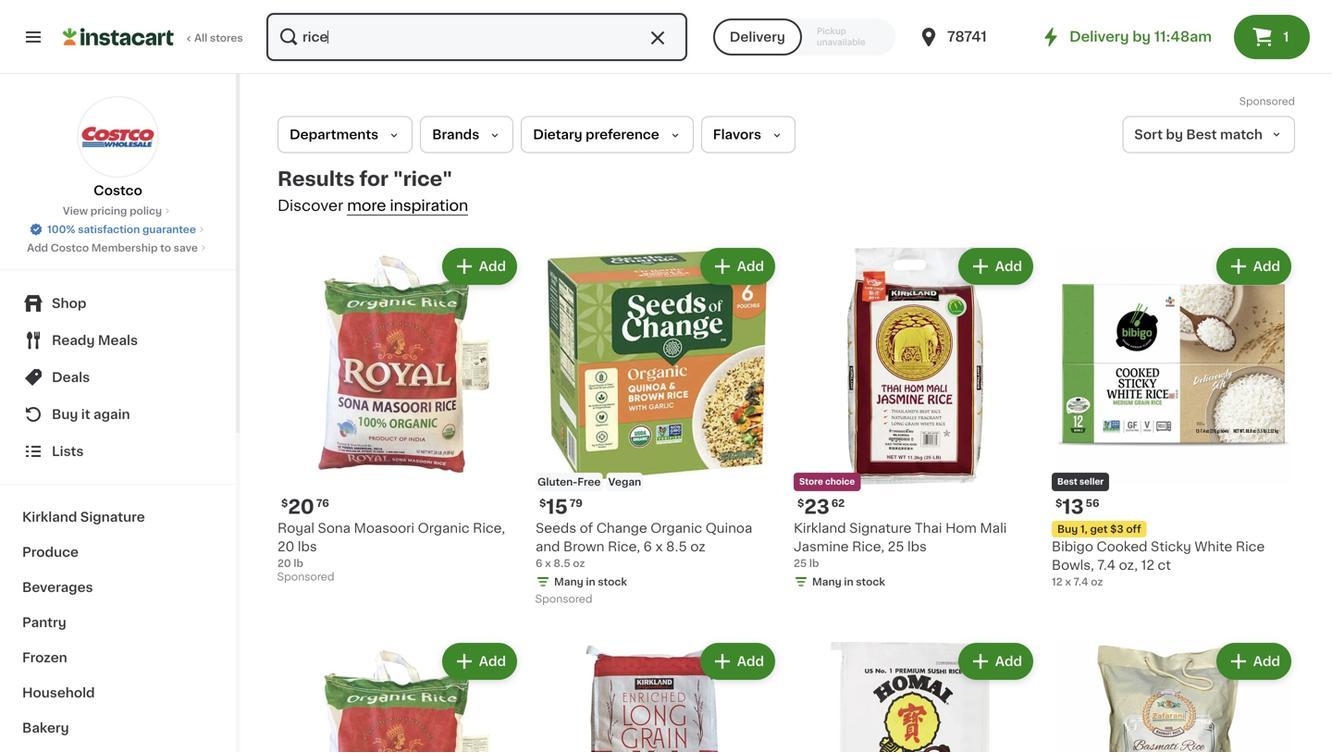 Task type: vqa. For each thing, say whether or not it's contained in the screenshot.
bottommost ½
no



Task type: describe. For each thing, give the bounding box(es) containing it.
0 horizontal spatial 12
[[1052, 577, 1063, 587]]

and
[[536, 540, 560, 553]]

delivery for delivery by 11:48am
[[1070, 30, 1130, 44]]

13
[[1063, 497, 1085, 517]]

inspiration
[[390, 199, 469, 213]]

by for delivery
[[1133, 30, 1152, 44]]

15
[[546, 497, 568, 517]]

pantry link
[[11, 605, 225, 641]]

bowls,
[[1052, 559, 1095, 572]]

kirkland for kirkland signature
[[22, 511, 77, 524]]

store
[[800, 478, 824, 486]]

56
[[1086, 498, 1100, 509]]

buy for buy it again
[[52, 408, 78, 421]]

sort by best match
[[1135, 128, 1263, 141]]

$ 20 76
[[281, 497, 329, 517]]

1 vertical spatial x
[[545, 559, 551, 569]]

match
[[1221, 128, 1263, 141]]

sticky
[[1152, 540, 1192, 553]]

again
[[94, 408, 130, 421]]

product group containing 13
[[1052, 244, 1296, 590]]

produce
[[22, 546, 79, 559]]

results for "rice"
[[278, 169, 453, 189]]

pantry
[[22, 616, 66, 629]]

satisfaction
[[78, 224, 140, 235]]

all stores
[[194, 33, 243, 43]]

dietary preference button
[[521, 116, 694, 153]]

many in stock for 15
[[554, 577, 627, 587]]

dietary preference
[[533, 128, 660, 141]]

household
[[22, 687, 95, 700]]

1 horizontal spatial 7.4
[[1098, 559, 1116, 572]]

membership
[[91, 243, 158, 253]]

discover
[[278, 199, 344, 213]]

1
[[1284, 31, 1290, 44]]

0 vertical spatial x
[[656, 540, 663, 553]]

rice
[[1237, 540, 1266, 553]]

bakery
[[22, 722, 69, 735]]

0 horizontal spatial 25
[[794, 559, 807, 569]]

frozen link
[[11, 641, 225, 676]]

0 horizontal spatial 8.5
[[554, 559, 571, 569]]

seller
[[1080, 478, 1104, 486]]

change
[[597, 522, 648, 535]]

more inspiration button
[[347, 198, 469, 215]]

76
[[316, 498, 329, 509]]

many for 15
[[554, 577, 584, 587]]

delivery button
[[713, 19, 802, 56]]

0 vertical spatial costco
[[94, 184, 142, 197]]

x inside bibigo cooked sticky white rice bowls, 7.4 oz, 12 ct 12 x 7.4 oz
[[1066, 577, 1072, 587]]

kirkland signature
[[22, 511, 145, 524]]

thai
[[915, 522, 943, 535]]

sort
[[1135, 128, 1164, 141]]

shop link
[[11, 285, 225, 322]]

kirkland signature thai hom mali jasmine rice, 25 lbs 25 lb
[[794, 522, 1007, 569]]

deals link
[[11, 359, 225, 396]]

brands
[[432, 128, 480, 141]]

more
[[347, 199, 386, 213]]

0 vertical spatial 20
[[288, 497, 315, 517]]

off
[[1127, 524, 1142, 534]]

buy it again
[[52, 408, 130, 421]]

$ for 13
[[1056, 498, 1063, 509]]

"rice"
[[393, 169, 453, 189]]

seeds of change organic quinoa and brown rice, 6 x 8.5 oz 6 x 8.5 oz
[[536, 522, 753, 569]]

all stores link
[[63, 11, 244, 63]]

household link
[[11, 676, 225, 711]]

$ for 20
[[281, 498, 288, 509]]

0 vertical spatial 12
[[1142, 559, 1155, 572]]

for
[[360, 169, 389, 189]]

guarantee
[[142, 224, 196, 235]]

$3
[[1111, 524, 1124, 534]]

delivery by 11:48am
[[1070, 30, 1213, 44]]

many in stock for 23
[[813, 577, 886, 587]]

gluten-
[[538, 477, 578, 487]]

beverages link
[[11, 570, 225, 605]]

lists
[[52, 445, 84, 458]]

buy for buy 1, get $3 off
[[1058, 524, 1079, 534]]

lbs inside "royal sona moasoori organic rice, 20 lbs 20 lb"
[[298, 540, 317, 553]]

seeds
[[536, 522, 577, 535]]

1 vertical spatial 20
[[278, 540, 295, 553]]

vegan
[[609, 477, 642, 487]]

get
[[1091, 524, 1108, 534]]

delivery for delivery
[[730, 31, 786, 44]]

nsored
[[1260, 96, 1296, 106]]

to
[[160, 243, 171, 253]]

62
[[832, 498, 845, 509]]

royal sona moasoori organic rice, 20 lbs 20 lb
[[278, 522, 505, 569]]

best inside best match sort by field
[[1187, 128, 1218, 141]]

11:48am
[[1155, 30, 1213, 44]]

kirkland for kirkland signature thai hom mali jasmine rice, 25 lbs 25 lb
[[794, 522, 847, 535]]

deals
[[52, 371, 90, 384]]

in for 15
[[586, 577, 596, 587]]

lb inside "royal sona moasoori organic rice, 20 lbs 20 lb"
[[294, 559, 304, 569]]

white
[[1195, 540, 1233, 553]]

save
[[174, 243, 198, 253]]

mali
[[981, 522, 1007, 535]]

dietary
[[533, 128, 583, 141]]

view pricing policy
[[63, 206, 162, 216]]

instacart logo image
[[63, 26, 174, 48]]

78741 button
[[918, 11, 1029, 63]]

view
[[63, 206, 88, 216]]

$ 13 56
[[1056, 497, 1100, 517]]

ready meals button
[[11, 322, 225, 359]]

bibigo
[[1052, 540, 1094, 553]]

sponsored badge image for 15
[[536, 595, 592, 605]]

flavors
[[713, 128, 762, 141]]

0 horizontal spatial 6
[[536, 559, 543, 569]]

$ 15 79
[[540, 497, 583, 517]]



Task type: locate. For each thing, give the bounding box(es) containing it.
sponsored badge image down the and
[[536, 595, 592, 605]]

0 horizontal spatial oz
[[573, 559, 585, 569]]

$ down gluten-
[[540, 498, 546, 509]]

lbs down thai
[[908, 540, 927, 553]]

all
[[194, 33, 208, 43]]

7.4 left oz,
[[1098, 559, 1116, 572]]

1 horizontal spatial in
[[845, 577, 854, 587]]

0 horizontal spatial delivery
[[730, 31, 786, 44]]

$ inside $ 23 62
[[798, 498, 805, 509]]

lb down jasmine
[[810, 559, 820, 569]]

1 button
[[1235, 15, 1311, 59]]

25 right jasmine
[[888, 540, 905, 553]]

bibigo cooked sticky white rice bowls, 7.4 oz, 12 ct 12 x 7.4 oz
[[1052, 540, 1266, 587]]

0 horizontal spatial by
[[1133, 30, 1152, 44]]

0 horizontal spatial 7.4
[[1074, 577, 1089, 587]]

0 horizontal spatial lbs
[[298, 540, 317, 553]]

1 vertical spatial 7.4
[[1074, 577, 1089, 587]]

view pricing policy link
[[63, 204, 173, 218]]

1 horizontal spatial organic
[[651, 522, 703, 535]]

lb
[[294, 559, 304, 569], [810, 559, 820, 569]]

buy 1, get $3 off
[[1058, 524, 1142, 534]]

0 horizontal spatial lb
[[294, 559, 304, 569]]

organic left quinoa
[[651, 522, 703, 535]]

12 down bowls, at right bottom
[[1052, 577, 1063, 587]]

2 lb from the left
[[810, 559, 820, 569]]

$ inside $ 15 79
[[540, 498, 546, 509]]

departments
[[290, 128, 379, 141]]

1 horizontal spatial many in stock
[[813, 577, 886, 587]]

1 many in stock from the left
[[554, 577, 627, 587]]

shop
[[52, 297, 86, 310]]

1 vertical spatial by
[[1167, 128, 1184, 141]]

results
[[278, 169, 355, 189]]

0 vertical spatial best
[[1187, 128, 1218, 141]]

rice, left seeds
[[473, 522, 505, 535]]

best left match
[[1187, 128, 1218, 141]]

0 vertical spatial 6
[[644, 540, 652, 553]]

2 vertical spatial 20
[[278, 559, 291, 569]]

2 many in stock from the left
[[813, 577, 886, 587]]

0 horizontal spatial signature
[[80, 511, 145, 524]]

1 vertical spatial 8.5
[[554, 559, 571, 569]]

buy left it
[[52, 408, 78, 421]]

1 vertical spatial sponsored badge image
[[536, 595, 592, 605]]

meals
[[98, 334, 138, 347]]

organic for moasoori
[[418, 522, 470, 535]]

1 horizontal spatial stock
[[856, 577, 886, 587]]

of
[[580, 522, 594, 535]]

1 horizontal spatial lb
[[810, 559, 820, 569]]

quinoa
[[706, 522, 753, 535]]

0 horizontal spatial kirkland
[[22, 511, 77, 524]]

0 horizontal spatial x
[[545, 559, 551, 569]]

oz inside bibigo cooked sticky white rice bowls, 7.4 oz, 12 ct 12 x 7.4 oz
[[1092, 577, 1104, 587]]

2 lbs from the left
[[908, 540, 927, 553]]

3 $ from the left
[[798, 498, 805, 509]]

discover more inspiration
[[278, 199, 469, 213]]

0 horizontal spatial rice,
[[473, 522, 505, 535]]

1 horizontal spatial rice,
[[608, 540, 641, 553]]

1 horizontal spatial delivery
[[1070, 30, 1130, 44]]

1 lbs from the left
[[298, 540, 317, 553]]

1 horizontal spatial buy
[[1058, 524, 1079, 534]]

$ for 23
[[798, 498, 805, 509]]

kirkland up jasmine
[[794, 522, 847, 535]]

$ up 'royal'
[[281, 498, 288, 509]]

None search field
[[265, 11, 689, 63]]

2 stock from the left
[[856, 577, 886, 587]]

rice, inside "royal sona moasoori organic rice, 20 lbs 20 lb"
[[473, 522, 505, 535]]

buy left 1, on the right bottom of the page
[[1058, 524, 1079, 534]]

free
[[578, 477, 601, 487]]

signature
[[80, 511, 145, 524], [850, 522, 912, 535]]

$ down best seller
[[1056, 498, 1063, 509]]

1 vertical spatial oz
[[573, 559, 585, 569]]

kirkland signature link
[[11, 500, 225, 535]]

add costco membership to save link
[[27, 241, 209, 255]]

1 horizontal spatial sponsored badge image
[[536, 595, 592, 605]]

costco logo image
[[77, 96, 159, 178]]

lbs
[[298, 540, 317, 553], [908, 540, 927, 553]]

many down brown
[[554, 577, 584, 587]]

service type group
[[713, 19, 896, 56]]

1 horizontal spatial many
[[813, 577, 842, 587]]

2 horizontal spatial rice,
[[853, 540, 885, 553]]

1 lb from the left
[[294, 559, 304, 569]]

1 horizontal spatial oz
[[691, 540, 706, 553]]

departments button
[[278, 116, 413, 153]]

in
[[586, 577, 596, 587], [845, 577, 854, 587]]

$ for 15
[[540, 498, 546, 509]]

0 vertical spatial sponsored badge image
[[278, 572, 334, 583]]

1 vertical spatial buy
[[1058, 524, 1079, 534]]

0 horizontal spatial organic
[[418, 522, 470, 535]]

costco up view pricing policy link
[[94, 184, 142, 197]]

0 horizontal spatial costco
[[51, 243, 89, 253]]

kirkland
[[22, 511, 77, 524], [794, 522, 847, 535]]

100% satisfaction guarantee
[[47, 224, 196, 235]]

2 organic from the left
[[651, 522, 703, 535]]

lbs down 'royal'
[[298, 540, 317, 553]]

best left seller
[[1058, 478, 1078, 486]]

by right the sort at the top right of the page
[[1167, 128, 1184, 141]]

2 vertical spatial oz
[[1092, 577, 1104, 587]]

25 down jasmine
[[794, 559, 807, 569]]

1 horizontal spatial kirkland
[[794, 522, 847, 535]]

cooked
[[1097, 540, 1148, 553]]

oz,
[[1120, 559, 1139, 572]]

1 horizontal spatial x
[[656, 540, 663, 553]]

$ inside $ 13 56
[[1056, 498, 1063, 509]]

by left 11:48am
[[1133, 30, 1152, 44]]

organic inside seeds of change organic quinoa and brown rice, 6 x 8.5 oz 6 x 8.5 oz
[[651, 522, 703, 535]]

kirkland inside kirkland signature thai hom mali jasmine rice, 25 lbs 25 lb
[[794, 522, 847, 535]]

ready meals
[[52, 334, 138, 347]]

rice, right jasmine
[[853, 540, 885, 553]]

7.4 down bowls, at right bottom
[[1074, 577, 1089, 587]]

$ inside '$ 20 76'
[[281, 498, 288, 509]]

2 vertical spatial x
[[1066, 577, 1072, 587]]

kirkland up produce
[[22, 511, 77, 524]]

1 vertical spatial 25
[[794, 559, 807, 569]]

1 horizontal spatial by
[[1167, 128, 1184, 141]]

$
[[281, 498, 288, 509], [540, 498, 546, 509], [798, 498, 805, 509], [1056, 498, 1063, 509]]

add button
[[444, 250, 516, 283], [702, 250, 774, 283], [961, 250, 1032, 283], [1219, 250, 1290, 283], [444, 645, 516, 678], [702, 645, 774, 678], [961, 645, 1032, 678], [1219, 645, 1290, 678]]

organic inside "royal sona moasoori organic rice, 20 lbs 20 lb"
[[418, 522, 470, 535]]

signature inside kirkland signature thai hom mali jasmine rice, 25 lbs 25 lb
[[850, 522, 912, 535]]

1 vertical spatial 6
[[536, 559, 543, 569]]

2 $ from the left
[[540, 498, 546, 509]]

$ down store
[[798, 498, 805, 509]]

Best match Sort by field
[[1123, 116, 1296, 153]]

1 vertical spatial best
[[1058, 478, 1078, 486]]

many in stock down jasmine
[[813, 577, 886, 587]]

stock down brown
[[598, 577, 627, 587]]

1 horizontal spatial 8.5
[[666, 540, 688, 553]]

preference
[[586, 128, 660, 141]]

lb inside kirkland signature thai hom mali jasmine rice, 25 lbs 25 lb
[[810, 559, 820, 569]]

1 $ from the left
[[281, 498, 288, 509]]

product group containing 23
[[794, 244, 1038, 593]]

organic for change
[[651, 522, 703, 535]]

costco
[[94, 184, 142, 197], [51, 243, 89, 253]]

stores
[[210, 33, 243, 43]]

add costco membership to save
[[27, 243, 198, 253]]

brown
[[564, 540, 605, 553]]

in down brown
[[586, 577, 596, 587]]

choice
[[826, 478, 856, 486]]

1 horizontal spatial costco
[[94, 184, 142, 197]]

signature for kirkland signature
[[80, 511, 145, 524]]

2 horizontal spatial x
[[1066, 577, 1072, 587]]

costco link
[[77, 96, 159, 200]]

costco down 100%
[[51, 243, 89, 253]]

100% satisfaction guarantee button
[[29, 218, 207, 237]]

many for 23
[[813, 577, 842, 587]]

0 vertical spatial 7.4
[[1098, 559, 1116, 572]]

0 horizontal spatial stock
[[598, 577, 627, 587]]

1 vertical spatial 12
[[1052, 577, 1063, 587]]

0 vertical spatial 8.5
[[666, 540, 688, 553]]

1 vertical spatial costco
[[51, 243, 89, 253]]

in for 23
[[845, 577, 854, 587]]

pricing
[[90, 206, 127, 216]]

1 horizontal spatial 25
[[888, 540, 905, 553]]

royal
[[278, 522, 315, 535]]

25
[[888, 540, 905, 553], [794, 559, 807, 569]]

0 horizontal spatial many
[[554, 577, 584, 587]]

moasoori
[[354, 522, 415, 535]]

8.5
[[666, 540, 688, 553], [554, 559, 571, 569]]

0 vertical spatial oz
[[691, 540, 706, 553]]

1 horizontal spatial signature
[[850, 522, 912, 535]]

1 horizontal spatial 12
[[1142, 559, 1155, 572]]

0 vertical spatial by
[[1133, 30, 1152, 44]]

sponsored badge image
[[278, 572, 334, 583], [536, 595, 592, 605]]

12
[[1142, 559, 1155, 572], [1052, 577, 1063, 587]]

2 many from the left
[[813, 577, 842, 587]]

x
[[656, 540, 663, 553], [545, 559, 551, 569], [1066, 577, 1072, 587]]

6 down the change
[[644, 540, 652, 553]]

1 organic from the left
[[418, 522, 470, 535]]

12 left ct on the bottom right of page
[[1142, 559, 1155, 572]]

1 in from the left
[[586, 577, 596, 587]]

delivery by 11:48am link
[[1041, 26, 1213, 48]]

stock for 23
[[856, 577, 886, 587]]

beverages
[[22, 581, 93, 594]]

sponsored badge image for 20
[[278, 572, 334, 583]]

0 horizontal spatial many in stock
[[554, 577, 627, 587]]

1 horizontal spatial lbs
[[908, 540, 927, 553]]

product group containing 20
[[278, 244, 521, 588]]

2 in from the left
[[845, 577, 854, 587]]

79
[[570, 498, 583, 509]]

Search field
[[267, 13, 688, 61]]

buy it again link
[[11, 396, 225, 433]]

produce link
[[11, 535, 225, 570]]

1 horizontal spatial best
[[1187, 128, 1218, 141]]

delivery inside "button"
[[730, 31, 786, 44]]

rice,
[[473, 522, 505, 535], [608, 540, 641, 553], [853, 540, 885, 553]]

by inside field
[[1167, 128, 1184, 141]]

rice, inside seeds of change organic quinoa and brown rice, 6 x 8.5 oz 6 x 8.5 oz
[[608, 540, 641, 553]]

signature for kirkland signature thai hom mali jasmine rice, 25 lbs 25 lb
[[850, 522, 912, 535]]

0 horizontal spatial buy
[[52, 408, 78, 421]]

bakery link
[[11, 711, 225, 746]]

6 down the and
[[536, 559, 543, 569]]

by
[[1133, 30, 1152, 44], [1167, 128, 1184, 141]]

signature inside kirkland signature link
[[80, 511, 145, 524]]

rice, inside kirkland signature thai hom mali jasmine rice, 25 lbs 25 lb
[[853, 540, 885, 553]]

rice, down the change
[[608, 540, 641, 553]]

spo
[[1240, 96, 1260, 106]]

jasmine
[[794, 540, 849, 553]]

ready meals link
[[11, 322, 225, 359]]

1 many from the left
[[554, 577, 584, 587]]

product group
[[278, 244, 521, 588], [536, 244, 779, 610], [794, 244, 1038, 593], [1052, 244, 1296, 590], [278, 640, 521, 753], [536, 640, 779, 753], [794, 640, 1038, 753], [1052, 640, 1296, 753]]

frozen
[[22, 652, 67, 665]]

organic right moasoori
[[418, 522, 470, 535]]

lb down 'royal'
[[294, 559, 304, 569]]

sponsored badge image down 'royal'
[[278, 572, 334, 583]]

product group containing 15
[[536, 244, 779, 610]]

1 horizontal spatial 6
[[644, 540, 652, 553]]

0 horizontal spatial best
[[1058, 478, 1078, 486]]

lists link
[[11, 433, 225, 470]]

0 horizontal spatial in
[[586, 577, 596, 587]]

by for sort
[[1167, 128, 1184, 141]]

signature left thai
[[850, 522, 912, 535]]

4 $ from the left
[[1056, 498, 1063, 509]]

store choice
[[800, 478, 856, 486]]

many in stock down brown
[[554, 577, 627, 587]]

many down jasmine
[[813, 577, 842, 587]]

lbs inside kirkland signature thai hom mali jasmine rice, 25 lbs 25 lb
[[908, 540, 927, 553]]

in down jasmine
[[845, 577, 854, 587]]

0 vertical spatial 25
[[888, 540, 905, 553]]

7.4
[[1098, 559, 1116, 572], [1074, 577, 1089, 587]]

2 horizontal spatial oz
[[1092, 577, 1104, 587]]

stock for 15
[[598, 577, 627, 587]]

stock down kirkland signature thai hom mali jasmine rice, 25 lbs 25 lb
[[856, 577, 886, 587]]

signature up produce link
[[80, 511, 145, 524]]

78741
[[948, 30, 987, 44]]

0 horizontal spatial sponsored badge image
[[278, 572, 334, 583]]

ct
[[1158, 559, 1172, 572]]

1 stock from the left
[[598, 577, 627, 587]]

0 vertical spatial buy
[[52, 408, 78, 421]]

100%
[[47, 224, 75, 235]]



